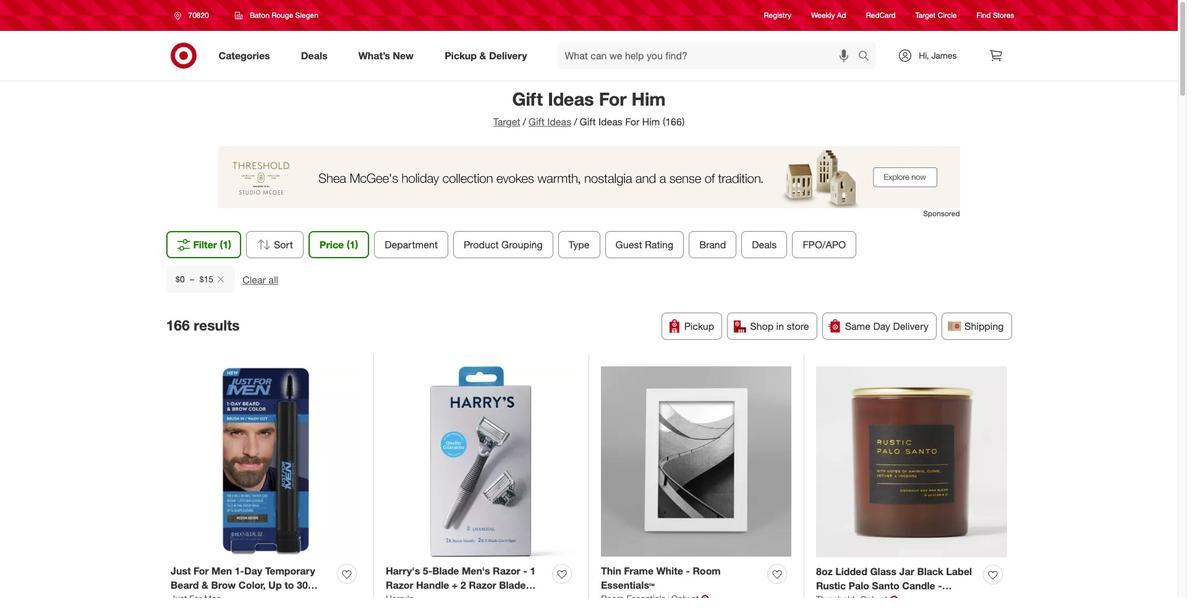 Task type: vqa. For each thing, say whether or not it's contained in the screenshot.
the Delivery related to Same Day Delivery
yes



Task type: describe. For each thing, give the bounding box(es) containing it.
shop
[[751, 320, 774, 333]]

fpo/apo button
[[793, 231, 857, 259]]

hi, james
[[919, 50, 957, 61]]

thin frame white - room essentials™
[[601, 565, 721, 592]]

thin
[[601, 565, 622, 578]]

shipping
[[965, 320, 1004, 333]]

gift right 'target' link
[[529, 116, 545, 128]]

same day delivery button
[[823, 313, 937, 340]]

baton
[[250, 11, 270, 20]]

70820 button
[[166, 4, 222, 27]]

color,
[[239, 580, 266, 592]]

166 results
[[166, 316, 240, 334]]

weekly
[[812, 11, 835, 20]]

harry's 5-blade men's razor - 1 razor handle + 2 razor blade cartridges - charcoal link
[[386, 565, 547, 599]]

temporary
[[265, 565, 315, 578]]

frame
[[624, 565, 654, 578]]

target link
[[494, 116, 521, 128]]

70820
[[188, 11, 209, 20]]

brow
[[211, 580, 236, 592]]

up
[[269, 580, 282, 592]]

what's new link
[[348, 42, 429, 69]]

guest
[[616, 239, 642, 251]]

razor down harry's
[[386, 580, 414, 592]]

filter (1) button
[[166, 231, 241, 259]]

target inside target circle link
[[916, 11, 936, 20]]

grouping
[[502, 239, 543, 251]]

gift ideas for him target / gift ideas / gift ideas for him (166)
[[494, 88, 685, 128]]

stores
[[993, 11, 1015, 20]]

beard
[[171, 580, 199, 592]]

harry's
[[386, 565, 420, 578]]

filter
[[193, 239, 217, 251]]

what's
[[359, 49, 390, 62]]

same
[[845, 320, 871, 333]]

(166)
[[663, 116, 685, 128]]

0 vertical spatial blade
[[433, 565, 459, 578]]

type
[[569, 239, 590, 251]]

filter (1)
[[193, 239, 231, 251]]

day inside same day delivery button
[[874, 320, 891, 333]]

target inside gift ideas for him target / gift ideas / gift ideas for him (166)
[[494, 116, 521, 128]]

room
[[693, 565, 721, 578]]

pickup & delivery link
[[434, 42, 543, 69]]

price (1)
[[320, 239, 358, 251]]

shop in store
[[751, 320, 810, 333]]

circle
[[938, 11, 957, 20]]

product grouping
[[464, 239, 543, 251]]

weekly ad link
[[812, 10, 847, 21]]

store
[[787, 320, 810, 333]]

1 vertical spatial for
[[626, 116, 640, 128]]

- left 1
[[523, 565, 527, 578]]

white
[[657, 565, 684, 578]]

rouge
[[272, 11, 293, 20]]

gift right gift ideas link at the left of page
[[580, 116, 596, 128]]

166
[[166, 316, 190, 334]]

baton rouge siegen
[[250, 11, 319, 20]]

product grouping button
[[453, 231, 553, 259]]

rustic
[[817, 580, 846, 593]]

guest rating
[[616, 239, 674, 251]]

palo
[[849, 580, 870, 593]]

find stores
[[977, 11, 1015, 20]]

candle
[[903, 580, 936, 593]]

same day delivery
[[845, 320, 929, 333]]

threshold™
[[817, 594, 869, 599]]

handle
[[416, 580, 449, 592]]

search
[[853, 50, 883, 63]]

ad
[[837, 11, 847, 20]]

0 vertical spatial him
[[632, 88, 666, 110]]

target circle link
[[916, 10, 957, 21]]

(1) for filter (1)
[[220, 239, 231, 251]]

What can we help you find? suggestions appear below search field
[[558, 42, 862, 69]]

sponsored
[[924, 209, 960, 218]]

1-
[[235, 565, 244, 578]]

black
[[918, 566, 944, 578]]

harry's 5-blade men's razor - 1 razor handle + 2 razor blade cartridges - charcoal
[[386, 565, 536, 599]]

2 / from the left
[[574, 116, 577, 128]]

- down handle
[[439, 594, 443, 599]]

1 / from the left
[[523, 116, 526, 128]]

- inside just for men 1-day temporary beard & brow color, up to 30 applications - 0.3 fl oz
[[232, 594, 236, 599]]

department
[[385, 239, 438, 251]]

search button
[[853, 42, 883, 72]]

pickup button
[[662, 313, 723, 340]]

+
[[452, 580, 458, 592]]

new
[[393, 49, 414, 62]]

registry
[[764, 11, 792, 20]]

for inside just for men 1-day temporary beard & brow color, up to 30 applications - 0.3 fl oz
[[194, 565, 209, 578]]

delivery for pickup & delivery
[[489, 49, 527, 62]]

ideas up gift ideas link at the left of page
[[548, 88, 594, 110]]

clear all button
[[242, 273, 278, 288]]

gift ideas link
[[529, 116, 572, 128]]



Task type: locate. For each thing, give the bounding box(es) containing it.
30
[[297, 580, 308, 592]]

deals
[[301, 49, 328, 62], [752, 239, 777, 251]]

target left circle
[[916, 11, 936, 20]]

/
[[523, 116, 526, 128], [574, 116, 577, 128]]

redcard
[[866, 11, 896, 20]]

siegen
[[295, 11, 319, 20]]

1 horizontal spatial (1)
[[347, 239, 358, 251]]

gift
[[512, 88, 543, 110], [529, 116, 545, 128], [580, 116, 596, 128]]

0 horizontal spatial (1)
[[220, 239, 231, 251]]

1 (1) from the left
[[220, 239, 231, 251]]

1 horizontal spatial deals
[[752, 239, 777, 251]]

product
[[464, 239, 499, 251]]

0 vertical spatial day
[[874, 320, 891, 333]]

- inside 8oz lidded glass jar black label rustic palo santo candle - threshold™
[[939, 580, 943, 593]]

deals down siegen
[[301, 49, 328, 62]]

shipping button
[[942, 313, 1012, 340]]

jar
[[900, 566, 915, 578]]

1 horizontal spatial day
[[874, 320, 891, 333]]

registry link
[[764, 10, 792, 21]]

results
[[194, 316, 240, 334]]

just for men 1-day temporary beard & brow color, up to 30 applications - 0.3 fl oz image
[[171, 367, 361, 558], [171, 367, 361, 558]]

1 vertical spatial deals
[[752, 239, 777, 251]]

fpo/apo
[[803, 239, 846, 251]]

department button
[[374, 231, 449, 259]]

thin frame white - room essentials™ image
[[601, 367, 792, 558], [601, 367, 792, 558]]

baton rouge siegen button
[[227, 4, 327, 27]]

- left 0.3
[[232, 594, 236, 599]]

essentials™
[[601, 580, 655, 592]]

$0
[[175, 274, 184, 285]]

0 horizontal spatial /
[[523, 116, 526, 128]]

rating
[[645, 239, 674, 251]]

1 horizontal spatial /
[[574, 116, 577, 128]]

shop in store button
[[728, 313, 818, 340]]

ideas
[[548, 88, 594, 110], [548, 116, 572, 128], [599, 116, 623, 128]]

1 horizontal spatial pickup
[[685, 320, 715, 333]]

pickup & delivery
[[445, 49, 527, 62]]

(1)
[[220, 239, 231, 251], [347, 239, 358, 251]]

5-
[[423, 565, 433, 578]]

him up (166)
[[632, 88, 666, 110]]

0 horizontal spatial pickup
[[445, 49, 477, 62]]

1 horizontal spatial delivery
[[894, 320, 929, 333]]

charcoal
[[446, 594, 489, 599]]

redcard link
[[866, 10, 896, 21]]

0 horizontal spatial deals
[[301, 49, 328, 62]]

1 vertical spatial &
[[202, 580, 208, 592]]

- inside the thin frame white - room essentials™
[[686, 565, 690, 578]]

1 horizontal spatial target
[[916, 11, 936, 20]]

blade up the +
[[433, 565, 459, 578]]

him left (166)
[[643, 116, 660, 128]]

deals right brand
[[752, 239, 777, 251]]

day up the color,
[[244, 565, 262, 578]]

santo
[[872, 580, 900, 593]]

0 vertical spatial for
[[599, 88, 627, 110]]

1 vertical spatial delivery
[[894, 320, 929, 333]]

pickup for pickup
[[685, 320, 715, 333]]

ideas up advertisement region
[[599, 116, 623, 128]]

categories
[[219, 49, 270, 62]]

pickup inside pickup button
[[685, 320, 715, 333]]

delivery inside button
[[894, 320, 929, 333]]

applications
[[171, 594, 229, 599]]

2 vertical spatial for
[[194, 565, 209, 578]]

0 vertical spatial delivery
[[489, 49, 527, 62]]

/ right gift ideas link at the left of page
[[574, 116, 577, 128]]

razor down men's
[[469, 580, 497, 592]]

target circle
[[916, 11, 957, 20]]

1 vertical spatial him
[[643, 116, 660, 128]]

-
[[523, 565, 527, 578], [686, 565, 690, 578], [939, 580, 943, 593], [232, 594, 236, 599], [439, 594, 443, 599]]

oz
[[264, 594, 275, 599]]

2 (1) from the left
[[347, 239, 358, 251]]

day inside just for men 1-day temporary beard & brow color, up to 30 applications - 0.3 fl oz
[[244, 565, 262, 578]]

to
[[285, 580, 294, 592]]

pickup for pickup & delivery
[[445, 49, 477, 62]]

ideas right 'target' link
[[548, 116, 572, 128]]

sort
[[274, 239, 293, 251]]

& inside just for men 1-day temporary beard & brow color, up to 30 applications - 0.3 fl oz
[[202, 580, 208, 592]]

find
[[977, 11, 991, 20]]

deals link
[[291, 42, 343, 69]]

0 vertical spatial target
[[916, 11, 936, 20]]

price
[[320, 239, 344, 251]]

lidded
[[836, 566, 868, 578]]

blade right 2
[[499, 580, 526, 592]]

2
[[461, 580, 466, 592]]

delivery for same day delivery
[[894, 320, 929, 333]]

men
[[212, 565, 232, 578]]

clear
[[242, 274, 266, 286]]

deals inside button
[[752, 239, 777, 251]]

brand button
[[689, 231, 737, 259]]

for
[[599, 88, 627, 110], [626, 116, 640, 128], [194, 565, 209, 578]]

$0  –  $15
[[175, 274, 213, 285]]

0 horizontal spatial day
[[244, 565, 262, 578]]

(1) right price
[[347, 239, 358, 251]]

- down the black on the right bottom of the page
[[939, 580, 943, 593]]

guest rating button
[[605, 231, 684, 259]]

0 horizontal spatial &
[[202, 580, 208, 592]]

label
[[947, 566, 973, 578]]

/ right 'target' link
[[523, 116, 526, 128]]

- right white
[[686, 565, 690, 578]]

1
[[530, 565, 536, 578]]

0 horizontal spatial blade
[[433, 565, 459, 578]]

(1) right filter
[[220, 239, 231, 251]]

pickup
[[445, 49, 477, 62], [685, 320, 715, 333]]

0 horizontal spatial target
[[494, 116, 521, 128]]

deals for deals link
[[301, 49, 328, 62]]

just for men 1-day temporary beard & brow color, up to 30 applications - 0.3 fl oz
[[171, 565, 315, 599]]

thin frame white - room essentials™ link
[[601, 565, 763, 593]]

$15
[[199, 274, 213, 285]]

advertisement region
[[218, 147, 960, 208]]

1 vertical spatial target
[[494, 116, 521, 128]]

deals for deals button
[[752, 239, 777, 251]]

all
[[268, 274, 278, 286]]

day right same
[[874, 320, 891, 333]]

razor left 1
[[493, 565, 521, 578]]

1 horizontal spatial &
[[480, 49, 487, 62]]

8oz lidded glass jar black label rustic palo santo candle - threshold™ link
[[817, 565, 979, 599]]

harry's 5-blade men's razor - 1 razor handle + 2 razor blade cartridges - charcoal image
[[386, 367, 577, 558], [386, 367, 577, 558]]

gift up 'target' link
[[512, 88, 543, 110]]

hi,
[[919, 50, 929, 61]]

&
[[480, 49, 487, 62], [202, 580, 208, 592]]

cartridges
[[386, 594, 436, 599]]

categories link
[[208, 42, 286, 69]]

clear all
[[242, 274, 278, 286]]

0 vertical spatial &
[[480, 49, 487, 62]]

0 horizontal spatial delivery
[[489, 49, 527, 62]]

(1) inside button
[[220, 239, 231, 251]]

0 vertical spatial pickup
[[445, 49, 477, 62]]

1 horizontal spatial blade
[[499, 580, 526, 592]]

1 vertical spatial blade
[[499, 580, 526, 592]]

1 vertical spatial day
[[244, 565, 262, 578]]

target left gift ideas link at the left of page
[[494, 116, 521, 128]]

james
[[932, 50, 957, 61]]

8oz lidded glass jar black label rustic palo santo candle - threshold™ image
[[817, 367, 1008, 558], [817, 367, 1008, 558]]

razor
[[493, 565, 521, 578], [386, 580, 414, 592], [469, 580, 497, 592]]

0 vertical spatial deals
[[301, 49, 328, 62]]

(1) for price (1)
[[347, 239, 358, 251]]

1 vertical spatial pickup
[[685, 320, 715, 333]]

deals button
[[742, 231, 788, 259]]



